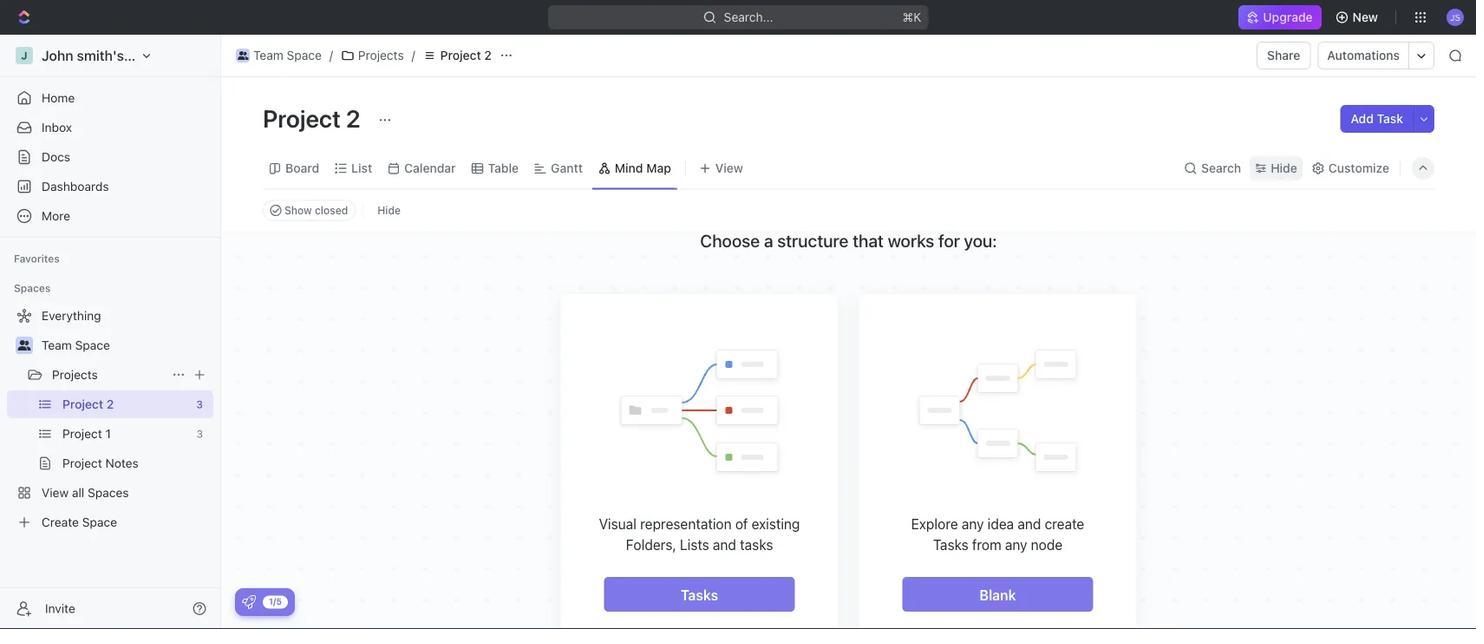 Task type: vqa. For each thing, say whether or not it's contained in the screenshot.
Automations
yes



Task type: locate. For each thing, give the bounding box(es) containing it.
notes
[[105, 456, 139, 470]]

0 vertical spatial 3
[[196, 398, 203, 410]]

search...
[[724, 10, 774, 24]]

0 horizontal spatial project 2
[[62, 397, 114, 411]]

create space link
[[7, 509, 210, 536]]

0 vertical spatial team
[[253, 48, 284, 62]]

0 vertical spatial and
[[1018, 515, 1042, 532]]

view right map
[[716, 161, 744, 175]]

mind
[[615, 161, 643, 175]]

1 vertical spatial user group image
[[18, 340, 31, 351]]

view inside sidebar navigation
[[42, 486, 69, 500]]

2 vertical spatial project 2
[[62, 397, 114, 411]]

1 horizontal spatial /
[[412, 48, 415, 62]]

0 horizontal spatial spaces
[[14, 282, 51, 294]]

1 vertical spatial projects link
[[52, 361, 165, 389]]

project
[[441, 48, 481, 62], [263, 104, 341, 132], [62, 397, 103, 411], [62, 426, 102, 441], [62, 456, 102, 470]]

0 vertical spatial project 2
[[441, 48, 492, 62]]

1 vertical spatial project 2 link
[[62, 390, 189, 418]]

of
[[736, 515, 748, 532]]

and down of
[[713, 536, 737, 553]]

1 vertical spatial tasks
[[681, 586, 719, 603]]

and up "node"
[[1018, 515, 1042, 532]]

team
[[253, 48, 284, 62], [42, 338, 72, 352]]

tasks inside "button"
[[681, 586, 719, 603]]

tree
[[7, 302, 213, 536]]

tree inside sidebar navigation
[[7, 302, 213, 536]]

and inside visual representation of existing folders, lists and tasks
[[713, 536, 737, 553]]

create
[[42, 515, 79, 529]]

hide right closed
[[378, 204, 401, 217]]

1 vertical spatial hide
[[378, 204, 401, 217]]

user group image
[[238, 51, 248, 60], [18, 340, 31, 351]]

show closed button
[[263, 200, 356, 221]]

1 vertical spatial space
[[75, 338, 110, 352]]

0 horizontal spatial team space link
[[42, 331, 210, 359]]

search
[[1202, 161, 1242, 175]]

any
[[962, 515, 984, 532], [1006, 536, 1028, 553]]

0 horizontal spatial any
[[962, 515, 984, 532]]

mind maps image
[[914, 346, 1083, 479]]

blank
[[980, 586, 1017, 603]]

for
[[939, 230, 961, 250]]

share
[[1268, 48, 1301, 62]]

0 horizontal spatial hide
[[378, 204, 401, 217]]

0 vertical spatial projects
[[358, 48, 404, 62]]

2 horizontal spatial project 2
[[441, 48, 492, 62]]

2 / from the left
[[412, 48, 415, 62]]

space
[[287, 48, 322, 62], [75, 338, 110, 352], [82, 515, 117, 529]]

1 vertical spatial project 2
[[263, 104, 366, 132]]

0 vertical spatial space
[[287, 48, 322, 62]]

2 horizontal spatial 2
[[485, 48, 492, 62]]

0 horizontal spatial tasks
[[681, 586, 719, 603]]

1 vertical spatial team space
[[42, 338, 110, 352]]

tasks
[[934, 536, 969, 553], [681, 586, 719, 603]]

js
[[1451, 12, 1461, 22]]

0 vertical spatial projects link
[[337, 45, 408, 66]]

tasks inside explore any idea and create tasks from any node
[[934, 536, 969, 553]]

0 horizontal spatial projects
[[52, 367, 98, 382]]

map
[[647, 161, 671, 175]]

1 vertical spatial any
[[1006, 536, 1028, 553]]

works
[[888, 230, 935, 250]]

project notes
[[62, 456, 139, 470]]

tasks down explore at the bottom
[[934, 536, 969, 553]]

view all spaces
[[42, 486, 129, 500]]

hide right search
[[1271, 161, 1298, 175]]

spaces up create space link
[[88, 486, 129, 500]]

spaces down favorites button
[[14, 282, 51, 294]]

1 vertical spatial 3
[[197, 428, 203, 440]]

view all spaces link
[[7, 479, 210, 507]]

0 horizontal spatial team
[[42, 338, 72, 352]]

tasks
[[740, 536, 774, 553]]

0 horizontal spatial projects link
[[52, 361, 165, 389]]

0 horizontal spatial team space
[[42, 338, 110, 352]]

0 horizontal spatial and
[[713, 536, 737, 553]]

team space inside tree
[[42, 338, 110, 352]]

view for view all spaces
[[42, 486, 69, 500]]

0 vertical spatial hide
[[1271, 161, 1298, 175]]

home link
[[7, 84, 213, 112]]

1 vertical spatial projects
[[52, 367, 98, 382]]

1 horizontal spatial team space
[[253, 48, 322, 62]]

view
[[716, 161, 744, 175], [42, 486, 69, 500]]

0 vertical spatial user group image
[[238, 51, 248, 60]]

3
[[196, 398, 203, 410], [197, 428, 203, 440]]

dashboards link
[[7, 173, 213, 200]]

1 horizontal spatial spaces
[[88, 486, 129, 500]]

0 horizontal spatial project 2 link
[[62, 390, 189, 418]]

tasks down lists
[[681, 586, 719, 603]]

1 horizontal spatial 2
[[346, 104, 361, 132]]

1 horizontal spatial and
[[1018, 515, 1042, 532]]

1 vertical spatial view
[[42, 486, 69, 500]]

0 vertical spatial tasks
[[934, 536, 969, 553]]

task
[[1378, 112, 1404, 126]]

onboarding checklist button element
[[242, 595, 256, 609]]

add task
[[1352, 112, 1404, 126]]

explore
[[912, 515, 959, 532]]

hide inside dropdown button
[[1271, 161, 1298, 175]]

new
[[1353, 10, 1379, 24]]

1 3 from the top
[[196, 398, 203, 410]]

calendar link
[[401, 156, 456, 180]]

0 horizontal spatial user group image
[[18, 340, 31, 351]]

project 2
[[441, 48, 492, 62], [263, 104, 366, 132], [62, 397, 114, 411]]

project 2 link
[[419, 45, 496, 66], [62, 390, 189, 418]]

1 horizontal spatial tasks
[[934, 536, 969, 553]]

1 vertical spatial and
[[713, 536, 737, 553]]

1 horizontal spatial projects link
[[337, 45, 408, 66]]

hide
[[1271, 161, 1298, 175], [378, 204, 401, 217]]

user group image inside sidebar navigation
[[18, 340, 31, 351]]

0 vertical spatial view
[[716, 161, 744, 175]]

projects
[[358, 48, 404, 62], [52, 367, 98, 382]]

1 vertical spatial spaces
[[88, 486, 129, 500]]

/
[[330, 48, 333, 62], [412, 48, 415, 62]]

2 3 from the top
[[197, 428, 203, 440]]

2 vertical spatial 2
[[107, 397, 114, 411]]

any down idea
[[1006, 536, 1028, 553]]

view inside button
[[716, 161, 744, 175]]

tasks button
[[604, 577, 795, 611]]

tree containing everything
[[7, 302, 213, 536]]

0 horizontal spatial view
[[42, 486, 69, 500]]

1 horizontal spatial team
[[253, 48, 284, 62]]

1 horizontal spatial hide
[[1271, 161, 1298, 175]]

view left the all
[[42, 486, 69, 500]]

show closed
[[285, 204, 348, 217]]

smith's
[[77, 47, 124, 64]]

team space link
[[232, 45, 326, 66], [42, 331, 210, 359]]

1 vertical spatial 2
[[346, 104, 361, 132]]

1 horizontal spatial project 2
[[263, 104, 366, 132]]

table link
[[485, 156, 519, 180]]

1 / from the left
[[330, 48, 333, 62]]

0 horizontal spatial /
[[330, 48, 333, 62]]

0 horizontal spatial 2
[[107, 397, 114, 411]]

0 vertical spatial team space link
[[232, 45, 326, 66]]

project 2 link inside sidebar navigation
[[62, 390, 189, 418]]

1 horizontal spatial view
[[716, 161, 744, 175]]

1/5
[[269, 597, 282, 607]]

team space
[[253, 48, 322, 62], [42, 338, 110, 352]]

docs
[[42, 150, 70, 164]]

0 vertical spatial project 2 link
[[419, 45, 496, 66]]

any up from
[[962, 515, 984, 532]]

1 vertical spatial team space link
[[42, 331, 210, 359]]

1 vertical spatial team
[[42, 338, 72, 352]]

view button
[[693, 148, 750, 189]]



Task type: describe. For each thing, give the bounding box(es) containing it.
2 inside tree
[[107, 397, 114, 411]]

project for project 2 'link' within the sidebar navigation
[[62, 397, 103, 411]]

sidebar navigation
[[0, 35, 225, 629]]

1 horizontal spatial team space link
[[232, 45, 326, 66]]

view button
[[693, 156, 750, 180]]

board
[[285, 161, 319, 175]]

docs link
[[7, 143, 213, 171]]

gantt
[[551, 161, 583, 175]]

all
[[72, 486, 84, 500]]

choose
[[700, 230, 760, 250]]

project 1
[[62, 426, 111, 441]]

node
[[1031, 536, 1063, 553]]

0 vertical spatial 2
[[485, 48, 492, 62]]

project notes link
[[62, 449, 210, 477]]

inbox
[[42, 120, 72, 135]]

upgrade
[[1264, 10, 1313, 24]]

explore any idea and create tasks from any node
[[912, 515, 1085, 553]]

john smith's workspace, , element
[[16, 47, 33, 64]]

0 vertical spatial team space
[[253, 48, 322, 62]]

idea
[[988, 515, 1015, 532]]

visual
[[599, 515, 637, 532]]

view for view
[[716, 161, 744, 175]]

0 vertical spatial any
[[962, 515, 984, 532]]

1 horizontal spatial any
[[1006, 536, 1028, 553]]

hide inside button
[[378, 204, 401, 217]]

⌘k
[[903, 10, 922, 24]]

choose a structure that works for you:
[[700, 230, 998, 250]]

board link
[[282, 156, 319, 180]]

home
[[42, 91, 75, 105]]

more button
[[7, 202, 213, 230]]

favorites button
[[7, 248, 67, 269]]

3 for 2
[[196, 398, 203, 410]]

a
[[764, 230, 774, 250]]

1 horizontal spatial user group image
[[238, 51, 248, 60]]

project for "project notes" link
[[62, 456, 102, 470]]

spaces inside view all spaces link
[[88, 486, 129, 500]]

hide button
[[371, 200, 408, 221]]

structure
[[778, 230, 849, 250]]

invite
[[45, 601, 75, 616]]

team inside sidebar navigation
[[42, 338, 72, 352]]

hide button
[[1251, 156, 1303, 180]]

and inside explore any idea and create tasks from any node
[[1018, 515, 1042, 532]]

automations button
[[1319, 43, 1409, 69]]

new button
[[1329, 3, 1389, 31]]

project 1 link
[[62, 420, 190, 448]]

j
[[21, 49, 27, 62]]

share button
[[1257, 42, 1312, 69]]

automations
[[1328, 48, 1401, 62]]

inbox link
[[7, 114, 213, 141]]

blank button
[[903, 577, 1094, 611]]

mind maps tasks image
[[616, 346, 784, 479]]

favorites
[[14, 253, 60, 265]]

table
[[488, 161, 519, 175]]

mind map link
[[612, 156, 671, 180]]

1
[[105, 426, 111, 441]]

gantt link
[[548, 156, 583, 180]]

everything link
[[7, 302, 210, 330]]

representation
[[641, 515, 732, 532]]

dashboards
[[42, 179, 109, 194]]

create space
[[42, 515, 117, 529]]

project 2 inside tree
[[62, 397, 114, 411]]

add task button
[[1341, 105, 1414, 133]]

you:
[[965, 230, 998, 250]]

3 for 1
[[197, 428, 203, 440]]

projects inside tree
[[52, 367, 98, 382]]

closed
[[315, 204, 348, 217]]

workspace
[[128, 47, 200, 64]]

that
[[853, 230, 884, 250]]

calendar
[[405, 161, 456, 175]]

existing
[[752, 515, 800, 532]]

everything
[[42, 308, 101, 323]]

lists
[[680, 536, 710, 553]]

create
[[1045, 515, 1085, 532]]

from
[[973, 536, 1002, 553]]

project for project 1 link
[[62, 426, 102, 441]]

list link
[[348, 156, 372, 180]]

folders,
[[626, 536, 677, 553]]

1 horizontal spatial projects
[[358, 48, 404, 62]]

js button
[[1442, 3, 1470, 31]]

1 horizontal spatial project 2 link
[[419, 45, 496, 66]]

customize
[[1329, 161, 1390, 175]]

list
[[352, 161, 372, 175]]

search button
[[1179, 156, 1247, 180]]

add
[[1352, 112, 1374, 126]]

mind map
[[615, 161, 671, 175]]

show
[[285, 204, 312, 217]]

more
[[42, 209, 70, 223]]

john smith's workspace
[[42, 47, 200, 64]]

upgrade link
[[1239, 5, 1322, 30]]

onboarding checklist button image
[[242, 595, 256, 609]]

john
[[42, 47, 73, 64]]

customize button
[[1307, 156, 1395, 180]]

visual representation of existing folders, lists and tasks
[[599, 515, 800, 553]]

0 vertical spatial spaces
[[14, 282, 51, 294]]

2 vertical spatial space
[[82, 515, 117, 529]]



